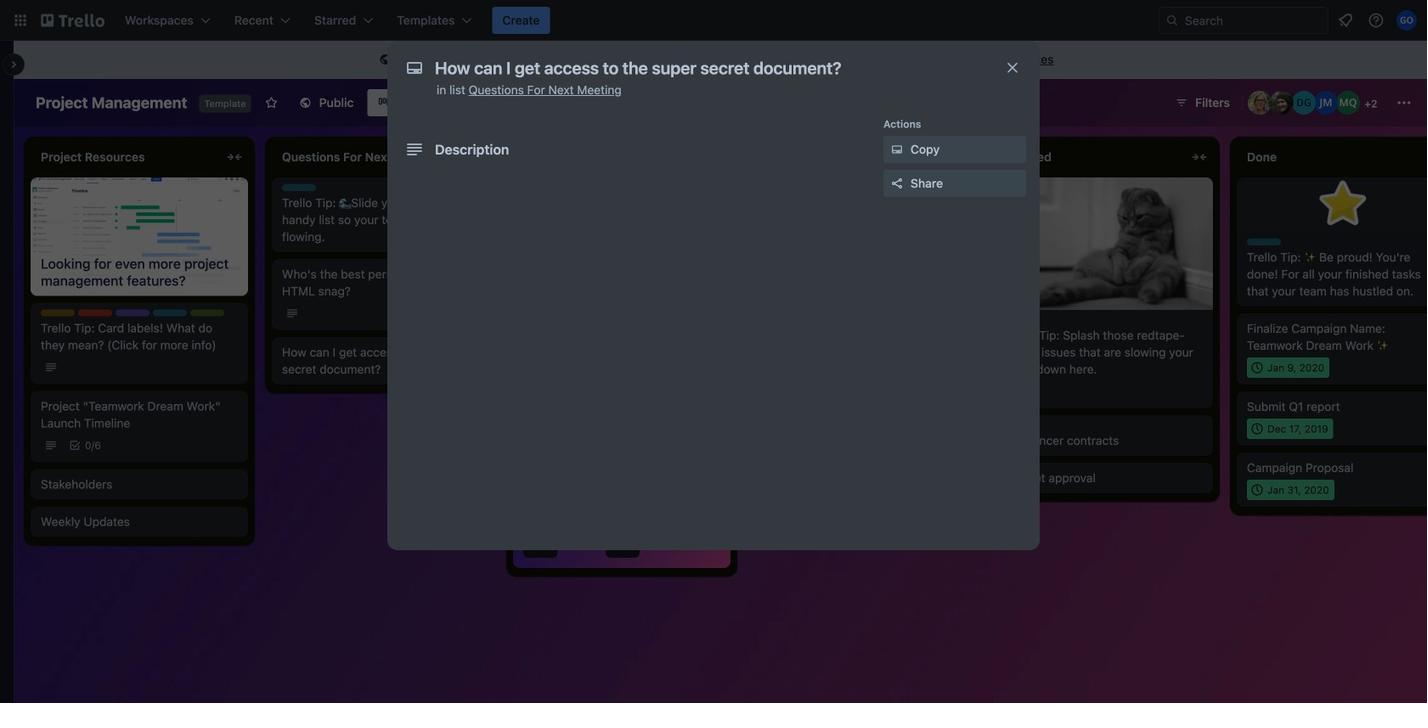 Task type: locate. For each thing, give the bounding box(es) containing it.
0 horizontal spatial collapse list image
[[224, 147, 245, 167]]

2 horizontal spatial collapse list image
[[1190, 147, 1210, 167]]

melody qiao (melodyqiao) image
[[1337, 91, 1361, 115]]

2 collapse list image from the left
[[949, 147, 969, 167]]

primary element
[[0, 0, 1428, 41]]

None text field
[[427, 53, 988, 83]]

1 collapse list image from the left
[[224, 147, 245, 167]]

collapse list image
[[224, 147, 245, 167], [949, 147, 969, 167], [1190, 147, 1210, 167]]

search image
[[1166, 14, 1180, 27]]

board image
[[378, 95, 391, 109]]

Search field
[[1180, 8, 1328, 32]]

collapse list image
[[466, 147, 486, 167]]

gary orlando (garyorlando) image
[[1397, 10, 1418, 31]]

devan goldstein (devangoldstein2) image
[[1293, 91, 1317, 115]]

sm image
[[377, 52, 394, 69]]

color: sky, title: "trello tip" element
[[282, 184, 316, 191], [1248, 239, 1282, 246], [153, 310, 187, 317], [1006, 317, 1040, 324]]

color: red, title: "priority" element
[[78, 310, 112, 317]]

3 collapse list image from the left
[[1190, 147, 1210, 167]]

1 horizontal spatial collapse list image
[[949, 147, 969, 167]]

customize views image
[[521, 94, 538, 111]]



Task type: describe. For each thing, give the bounding box(es) containing it.
caity (caity) image
[[1271, 91, 1294, 115]]

show menu image
[[1396, 94, 1413, 111]]

jordan mirchev (jordan_mirchev) image
[[1315, 91, 1339, 115]]

andrea crawford (andreacrawford8) image
[[1249, 91, 1272, 115]]

Board name text field
[[27, 89, 196, 116]]

open information menu image
[[1368, 12, 1385, 29]]

0 notifications image
[[1336, 10, 1356, 31]]

sm image
[[889, 141, 906, 158]]

star or unstar board image
[[265, 96, 279, 110]]

color: purple, title: "design team" element
[[116, 310, 150, 317]]

color: yellow, title: "copy request" element
[[41, 310, 75, 317]]

color: orange, title: "one more step" element
[[1006, 422, 1040, 429]]

color: lime, title: "halp" element
[[190, 310, 224, 317]]



Task type: vqa. For each thing, say whether or not it's contained in the screenshot.
Filters
no



